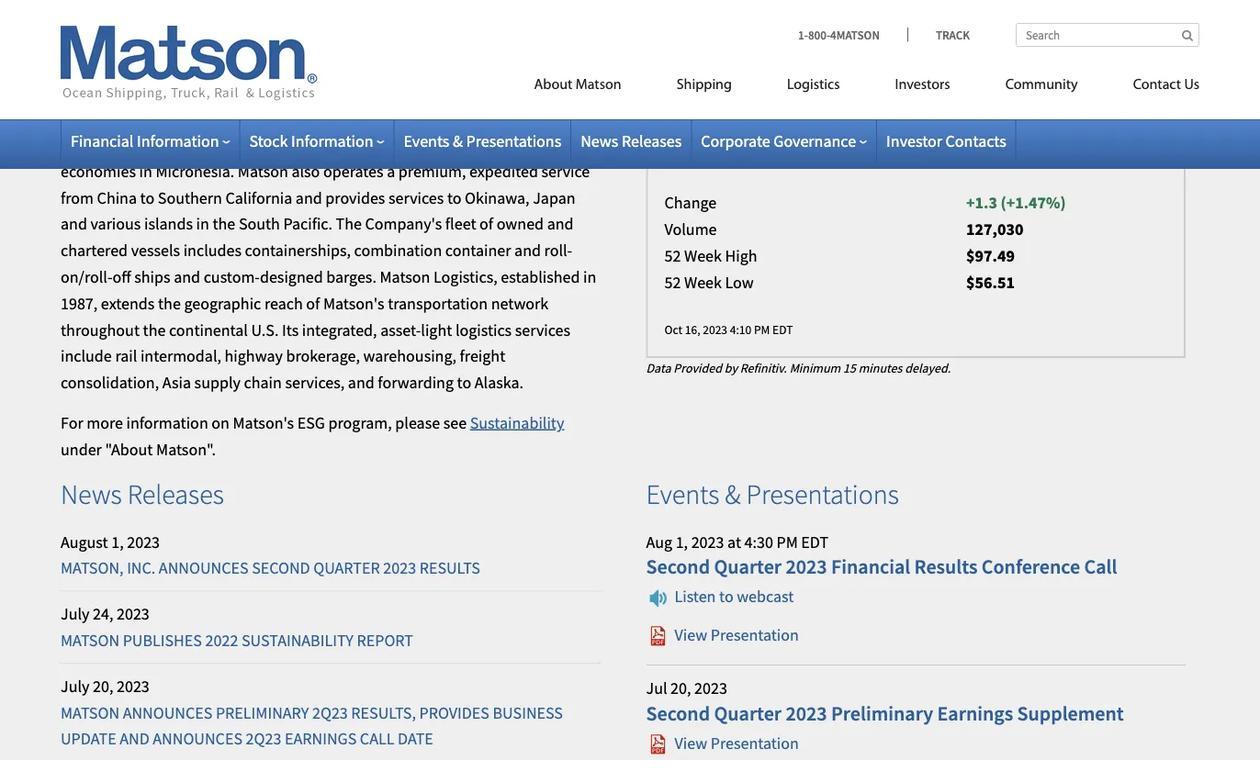 Task type: describe. For each thing, give the bounding box(es) containing it.
52 for 127,030 52 week high
[[665, 246, 681, 266]]

stock information link
[[249, 130, 384, 151]]

intermodal,
[[140, 346, 221, 367]]

0 vertical spatial stock information
[[646, 36, 845, 70]]

supply
[[194, 373, 241, 394]]

earnings
[[285, 729, 357, 750]]

roll-
[[544, 241, 572, 261]]

sustainability link
[[470, 413, 564, 434]]

in right 'established'
[[583, 267, 596, 288]]

1 horizontal spatial 2q23
[[312, 703, 348, 724]]

1 horizontal spatial economies
[[141, 135, 216, 155]]

+1.3 (+1.47%) volume
[[665, 193, 1066, 240]]

brokerage,
[[286, 346, 360, 367]]

quarter
[[313, 559, 380, 579]]

1 vertical spatial transportation
[[388, 294, 488, 314]]

second inside jul 20, 2023 second quarter 2023 preliminary earnings supplement view presentation
[[646, 701, 710, 727]]

second quarter 2023 preliminary earnings supplement link
[[646, 701, 1186, 727]]

quarter inside "aug 1, 2023 at 4:30 pm edt second quarter 2023 financial results conference call"
[[714, 555, 782, 580]]

south
[[239, 214, 280, 235]]

low
[[725, 272, 754, 293]]

high
[[725, 246, 757, 266]]

from
[[61, 188, 94, 208]]

4matson
[[830, 27, 880, 42]]

1 vertical spatial stock
[[249, 130, 288, 151]]

premium,
[[399, 161, 466, 182]]

0 horizontal spatial events & presentations
[[404, 130, 561, 151]]

japan
[[533, 188, 576, 208]]

view inside the second quarter 2023 financial results conference call "article"
[[675, 625, 707, 646]]

2023 up webcast
[[786, 555, 827, 580]]

established
[[501, 267, 580, 288]]

presentation inside jul 20, 2023 second quarter 2023 preliminary earnings supplement view presentation
[[711, 734, 799, 754]]

to down domestic
[[452, 135, 466, 155]]

announces inside august 1, 2023 matson, inc. announces second quarter 2023 results
[[159, 559, 249, 579]]

1 horizontal spatial stock
[[646, 36, 708, 70]]

preliminary
[[216, 703, 309, 724]]

1 vertical spatial presentations
[[746, 477, 899, 512]]

contiguous
[[61, 135, 138, 155]]

delayed.
[[905, 361, 951, 377]]

data provided by refinitiv. minimum 15 minutes delayed.
[[646, 361, 951, 377]]

sustainability
[[470, 413, 564, 434]]

also
[[292, 161, 320, 182]]

corporate governance link
[[701, 130, 867, 151]]

about
[[534, 78, 573, 92]]

call
[[360, 729, 394, 750]]

0 vertical spatial news
[[581, 130, 619, 151]]

1987,
[[61, 294, 98, 314]]

1-800-4matson
[[798, 27, 880, 42]]

matson image
[[61, 26, 318, 101]]

presentation inside the second quarter 2023 financial results conference call "article"
[[711, 625, 799, 646]]

financial information
[[71, 130, 219, 151]]

for more information on matson's esg program, please see sustainability under "about matson".
[[61, 413, 564, 460]]

to right china
[[140, 188, 155, 208]]

and right ships
[[174, 267, 200, 288]]

0 horizontal spatial provides
[[237, 108, 297, 129]]

about matson link
[[507, 68, 649, 106]]

webcast
[[737, 587, 794, 608]]

report
[[357, 631, 413, 651]]

by
[[725, 361, 738, 377]]

1 horizontal spatial releases
[[622, 130, 682, 151]]

2023 for quarter
[[695, 679, 727, 699]]

matson up micronesia.
[[183, 108, 234, 129]]

of right reach
[[306, 294, 320, 314]]

network
[[491, 294, 549, 314]]

about matson
[[534, 78, 622, 92]]

0 vertical spatial news releases
[[581, 130, 682, 151]]

1 vertical spatial provides
[[326, 188, 385, 208]]

1 vertical spatial 2q23
[[246, 729, 281, 750]]

1 horizontal spatial logistics
[[456, 320, 512, 341]]

the down ocean
[[412, 108, 435, 129]]

alaska.
[[475, 373, 524, 394]]

1, for second
[[676, 532, 688, 553]]

california
[[225, 188, 292, 208]]

and up roll-
[[547, 214, 574, 235]]

august 1, 2023 matson, inc. announces second quarter 2023 results
[[61, 532, 480, 579]]

2023 for publishes
[[117, 604, 150, 625]]

20, for second
[[671, 679, 691, 699]]

track
[[936, 27, 970, 42]]

matson publishes 2022 sustainability report link
[[61, 631, 413, 651]]

2023 for 4:30
[[691, 532, 724, 553]]

0 vertical spatial financial
[[71, 130, 134, 151]]

corporate for corporate governance
[[701, 130, 770, 151]]

matson for 20,
[[61, 703, 119, 724]]

0 horizontal spatial economies
[[61, 161, 136, 182]]

of left ocean
[[378, 82, 392, 103]]

"about
[[105, 440, 153, 460]]

matson down combination
[[380, 267, 430, 288]]

listen
[[675, 587, 716, 608]]

continental
[[169, 320, 248, 341]]

2023 for inc.
[[127, 532, 160, 553]]

1 vertical spatial announces
[[123, 703, 212, 724]]

and up premium,
[[422, 135, 449, 155]]

search image
[[1182, 29, 1193, 41]]

$97.49 52 week low
[[665, 246, 1015, 293]]

0 horizontal spatial presentations
[[466, 130, 561, 151]]

1 view presentation link from the top
[[646, 625, 799, 646]]

$97.49
[[966, 246, 1015, 266]]

vessels
[[131, 241, 180, 261]]

the down ships
[[158, 294, 181, 314]]

asset-
[[380, 320, 421, 341]]

at
[[728, 532, 741, 553]]

4:10
[[730, 322, 752, 338]]

ocean
[[395, 82, 437, 103]]

corporate governance
[[701, 130, 856, 151]]

in left 1882,
[[125, 82, 139, 103]]

the up includes at top
[[213, 214, 235, 235]]

and down the "from"
[[61, 214, 87, 235]]

0 horizontal spatial stock information
[[249, 130, 373, 151]]

1 vertical spatial releases
[[127, 477, 224, 512]]

52 for $97.49 52 week low
[[665, 272, 681, 293]]

(+1.47%)
[[1001, 193, 1066, 214]]

top menu navigation
[[452, 68, 1200, 106]]

sustainability
[[242, 631, 354, 651]]

results,
[[351, 703, 416, 724]]

jul 20, 2023 second quarter 2023 preliminary earnings supplement view presentation
[[646, 679, 1124, 754]]

integrated,
[[302, 320, 377, 341]]

business
[[493, 703, 563, 724]]

of left hawaii,
[[220, 135, 233, 155]]

1 horizontal spatial a
[[300, 108, 308, 129]]

other
[[470, 135, 507, 155]]

matson announces preliminary 2q23 results, provides business update and announces 2q23 earnings call date link
[[61, 703, 563, 750]]

track link
[[907, 27, 970, 42]]

and up the operates
[[344, 135, 370, 155]]

to down freight
[[457, 373, 471, 394]]

events & presentations link
[[404, 130, 561, 151]]

services.
[[120, 108, 180, 129]]

matson for 24,
[[61, 631, 119, 651]]

okinawa,
[[465, 188, 530, 208]]

4:30
[[745, 532, 773, 553]]

the
[[336, 214, 362, 235]]

supplement
[[1017, 701, 1124, 727]]

includes
[[183, 241, 242, 261]]

16,
[[685, 322, 700, 338]]

logistics,
[[434, 267, 498, 288]]

micronesia.
[[156, 161, 234, 182]]

hawaii,
[[237, 135, 288, 155]]

refinitiv.
[[740, 361, 787, 377]]

0 horizontal spatial news
[[61, 477, 122, 512]]

volume
[[665, 219, 717, 240]]

financial inside "aug 1, 2023 at 4:30 pm edt second quarter 2023 financial results conference call"
[[831, 555, 911, 580]]

investor
[[887, 130, 942, 151]]

to inside the second quarter 2023 financial results conference call "article"
[[719, 587, 734, 608]]

off
[[113, 267, 131, 288]]

0 horizontal spatial news releases
[[61, 477, 224, 512]]

july 20, 2023 matson announces preliminary 2q23 results, provides business update and announces 2q23 earnings call date
[[61, 677, 563, 750]]

edt inside "aug 1, 2023 at 4:30 pm edt second quarter 2023 financial results conference call"
[[801, 532, 829, 553]]

and up island
[[544, 82, 570, 103]]

view inside jul 20, 2023 second quarter 2023 preliminary earnings supplement view presentation
[[675, 734, 707, 754]]

island
[[510, 135, 552, 155]]

provided
[[674, 361, 722, 377]]

geographic
[[184, 294, 261, 314]]



Task type: vqa. For each thing, say whether or not it's contained in the screenshot.
'Day' for Day High
no



Task type: locate. For each thing, give the bounding box(es) containing it.
second down jul
[[646, 701, 710, 727]]

to up guam,
[[394, 108, 409, 129]]

0 horizontal spatial 20,
[[93, 677, 113, 697]]

1 vertical spatial services
[[515, 320, 571, 341]]

0 vertical spatial quarter
[[714, 555, 782, 580]]

20, inside july 20, 2023 matson announces preliminary 2q23 results, provides business update and announces 2q23 earnings call date
[[93, 677, 113, 697]]

week
[[684, 246, 722, 266], [684, 272, 722, 293]]

& down domestic
[[453, 130, 463, 151]]

0 vertical spatial services
[[389, 188, 444, 208]]

1 matson from the top
[[61, 631, 119, 651]]

on/roll-
[[61, 267, 113, 288]]

transportation up light
[[388, 294, 488, 314]]

1 vertical spatial a
[[300, 108, 308, 129]]

information for stock information link at the top of page
[[291, 130, 373, 151]]

company's
[[365, 214, 442, 235]]

chartered
[[61, 241, 128, 261]]

0 horizontal spatial financial
[[71, 130, 134, 151]]

releases down matson".
[[127, 477, 224, 512]]

matson down 24,
[[61, 631, 119, 651]]

week for low
[[684, 272, 722, 293]]

matson right about
[[576, 78, 622, 92]]

under
[[61, 440, 102, 460]]

0 horizontal spatial stock
[[249, 130, 288, 151]]

1 vertical spatial financial
[[831, 555, 911, 580]]

view presentation link inside second quarter 2023 preliminary earnings supplement 'article'
[[646, 734, 799, 754]]

quarter inside jul 20, 2023 second quarter 2023 preliminary earnings supplement view presentation
[[714, 701, 782, 727]]

2 view from the top
[[675, 734, 707, 754]]

0 horizontal spatial edt
[[773, 322, 793, 338]]

1 vertical spatial view presentation link
[[646, 734, 799, 754]]

1 horizontal spatial 1,
[[676, 532, 688, 553]]

0 vertical spatial week
[[684, 246, 722, 266]]

economies down the contiguous
[[61, 161, 136, 182]]

0 vertical spatial stock
[[646, 36, 708, 70]]

1 horizontal spatial services
[[515, 320, 571, 341]]

various
[[90, 214, 141, 235]]

1882,
[[142, 82, 179, 103]]

minutes
[[859, 361, 902, 377]]

to right listen
[[719, 587, 734, 608]]

and up pacific. on the left of page
[[296, 188, 322, 208]]

custom-
[[204, 267, 260, 288]]

the down extends at the left of page
[[143, 320, 166, 341]]

of right fleet
[[480, 214, 493, 235]]

information down vital
[[291, 130, 373, 151]]

0 horizontal spatial information
[[137, 130, 219, 151]]

$89.79
[[665, 119, 755, 161]]

0 vertical spatial corporate
[[61, 36, 172, 70]]

news releases down nyse:
[[581, 130, 682, 151]]

20, inside jul 20, 2023 second quarter 2023 preliminary earnings supplement view presentation
[[671, 679, 691, 699]]

second quarter 2023 financial results conference call article
[[646, 529, 1186, 657]]

and down the owned
[[514, 241, 541, 261]]

china
[[97, 188, 137, 208]]

2023 inside july 24, 2023 matson publishes 2022 sustainability report
[[117, 604, 150, 625]]

0 vertical spatial second
[[646, 555, 710, 580]]

services down network
[[515, 320, 571, 341]]

0 vertical spatial announces
[[159, 559, 249, 579]]

0 horizontal spatial 1,
[[111, 532, 124, 553]]

1 horizontal spatial financial
[[831, 555, 911, 580]]

1 horizontal spatial events
[[646, 477, 720, 512]]

1 view from the top
[[675, 625, 707, 646]]

container
[[445, 241, 511, 261]]

economies up micronesia.
[[141, 135, 216, 155]]

second quarter 2023 preliminary earnings supplement article
[[646, 676, 1186, 761]]

0 vertical spatial 2q23
[[312, 703, 348, 724]]

services
[[389, 188, 444, 208], [515, 320, 571, 341]]

week left low
[[684, 272, 722, 293]]

results
[[419, 559, 480, 579]]

program,
[[328, 413, 392, 434]]

1, right august
[[111, 532, 124, 553]]

1 second from the top
[[646, 555, 710, 580]]

2023 up and
[[117, 677, 150, 697]]

20, for matson
[[93, 677, 113, 697]]

0 vertical spatial logistics
[[61, 108, 117, 129]]

0 vertical spatial july
[[61, 604, 89, 625]]

matson left is
[[182, 82, 233, 103]]

week down volume
[[684, 246, 722, 266]]

0 vertical spatial transportation
[[440, 82, 540, 103]]

1 horizontal spatial stock information
[[646, 36, 845, 70]]

0 vertical spatial economies
[[141, 135, 216, 155]]

1 vertical spatial events & presentations
[[646, 477, 899, 512]]

matson's
[[323, 294, 384, 314], [233, 413, 294, 434]]

vital
[[312, 108, 341, 129]]

of
[[378, 82, 392, 103], [220, 135, 233, 155], [480, 214, 493, 235], [306, 294, 320, 314]]

july inside july 24, 2023 matson publishes 2022 sustainability report
[[61, 604, 89, 625]]

logistics up freight
[[456, 320, 512, 341]]

financial
[[71, 130, 134, 151], [831, 555, 911, 580]]

1 horizontal spatial news releases
[[581, 130, 682, 151]]

is
[[236, 82, 247, 103]]

services up company's
[[389, 188, 444, 208]]

results
[[915, 555, 978, 580]]

0 horizontal spatial services
[[389, 188, 444, 208]]

stock left alaska,
[[249, 130, 288, 151]]

july left 24,
[[61, 604, 89, 625]]

second quarter 2023 financial results conference call link
[[646, 555, 1186, 580]]

2 52 from the top
[[665, 272, 681, 293]]

0 vertical spatial events & presentations
[[404, 130, 561, 151]]

july inside july 20, 2023 matson announces preliminary 2q23 results, provides business update and announces 2q23 earnings call date
[[61, 677, 89, 697]]

1 vertical spatial week
[[684, 272, 722, 293]]

0 vertical spatial presentation
[[711, 625, 799, 646]]

its
[[282, 320, 299, 341]]

stock information down vital
[[249, 130, 373, 151]]

quarter down 4:30
[[714, 555, 782, 580]]

1 vertical spatial july
[[61, 677, 89, 697]]

1 july from the top
[[61, 604, 89, 625]]

20,
[[93, 677, 113, 697], [671, 679, 691, 699]]

1 horizontal spatial pm
[[777, 532, 798, 553]]

matson's down chain
[[233, 413, 294, 434]]

pm inside "aug 1, 2023 at 4:30 pm edt second quarter 2023 financial results conference call"
[[777, 532, 798, 553]]

transportation up domestic
[[440, 82, 540, 103]]

2023 right jul
[[695, 679, 727, 699]]

1 horizontal spatial 20,
[[671, 679, 691, 699]]

Search search field
[[1016, 23, 1200, 47]]

0 horizontal spatial a
[[250, 82, 259, 103]]

pacific.
[[283, 214, 333, 235]]

asia
[[162, 373, 191, 394]]

july 24, 2023 matson publishes 2022 sustainability report
[[61, 604, 413, 651]]

pm right 4:30
[[777, 532, 798, 553]]

matson
[[576, 78, 622, 92], [182, 82, 233, 103], [183, 108, 234, 129], [238, 161, 288, 182], [380, 267, 430, 288]]

logistics down founded
[[61, 108, 117, 129]]

52 down volume
[[665, 246, 681, 266]]

1 52 from the top
[[665, 246, 681, 266]]

aug 1, 2023 at 4:30 pm edt second quarter 2023 financial results conference call
[[646, 532, 1117, 580]]

announces right inc. at the bottom left
[[159, 559, 249, 579]]

0 vertical spatial 52
[[665, 246, 681, 266]]

1 vertical spatial second
[[646, 701, 710, 727]]

0 vertical spatial releases
[[622, 130, 682, 151]]

week inside $97.49 52 week low
[[684, 272, 722, 293]]

1 vertical spatial matson's
[[233, 413, 294, 434]]

investor contacts
[[887, 130, 1007, 151]]

releases down nyse:
[[622, 130, 682, 151]]

provides up hawaii,
[[237, 108, 297, 129]]

to up fleet
[[447, 188, 462, 208]]

0 vertical spatial events
[[404, 130, 450, 151]]

1 horizontal spatial &
[[725, 477, 741, 512]]

non-
[[505, 108, 537, 129]]

contacts
[[946, 130, 1007, 151]]

matson,
[[61, 559, 124, 579]]

$56.51
[[966, 272, 1015, 293]]

quarter down view presentation
[[714, 701, 782, 727]]

presentations down non-
[[466, 130, 561, 151]]

presentations
[[466, 130, 561, 151], [746, 477, 899, 512]]

esg
[[297, 413, 325, 434]]

owned
[[497, 214, 544, 235]]

1, right "aug"
[[676, 532, 688, 553]]

2 matson from the top
[[61, 703, 119, 724]]

2q23 down preliminary
[[246, 729, 281, 750]]

2 1, from the left
[[676, 532, 688, 553]]

2q23 up earnings
[[312, 703, 348, 724]]

2 presentation from the top
[[711, 734, 799, 754]]

0 vertical spatial edt
[[773, 322, 793, 338]]

a down guam,
[[387, 161, 395, 182]]

& up 'at'
[[725, 477, 741, 512]]

52 inside $97.49 52 week low
[[665, 272, 681, 293]]

0 vertical spatial provides
[[237, 108, 297, 129]]

None search field
[[1016, 23, 1200, 47]]

20, up update
[[93, 677, 113, 697]]

1 vertical spatial news
[[61, 477, 122, 512]]

2023 left preliminary
[[786, 701, 827, 727]]

aug
[[646, 532, 672, 553]]

pm right 4:10
[[754, 322, 770, 338]]

logistics
[[787, 78, 840, 92]]

and up "program,"
[[348, 373, 375, 394]]

view presentation
[[675, 625, 799, 646]]

corporate for corporate profile
[[61, 36, 172, 70]]

view presentation link down jul
[[646, 734, 799, 754]]

0 horizontal spatial corporate
[[61, 36, 172, 70]]

inc.
[[127, 559, 155, 579]]

1 vertical spatial view
[[675, 734, 707, 754]]

2 horizontal spatial a
[[387, 161, 395, 182]]

1 horizontal spatial corporate
[[701, 130, 770, 151]]

investor contacts link
[[887, 130, 1007, 151]]

52 up oct at right
[[665, 272, 681, 293]]

1 vertical spatial quarter
[[714, 701, 782, 727]]

1 vertical spatial logistics
[[456, 320, 512, 341]]

a right is
[[250, 82, 259, 103]]

july for july 24, 2023 matson publishes 2022 sustainability report
[[61, 604, 89, 625]]

1-800-4matson link
[[798, 27, 907, 42]]

july for july 20, 2023 matson announces preliminary 2q23 results, provides business update and announces 2q23 earnings call date
[[61, 677, 89, 697]]

matson inside top menu navigation
[[576, 78, 622, 92]]

matson inside july 20, 2023 matson announces preliminary 2q23 results, provides business update and announces 2q23 earnings call date
[[61, 703, 119, 724]]

matson inside july 24, 2023 matson publishes 2022 sustainability report
[[61, 631, 119, 651]]

oct
[[665, 322, 683, 338]]

quarter
[[714, 555, 782, 580], [714, 701, 782, 727]]

service
[[542, 161, 590, 182]]

24,
[[93, 604, 113, 625]]

2 july from the top
[[61, 677, 89, 697]]

contact
[[1133, 78, 1181, 92]]

ships
[[134, 267, 170, 288]]

view presentation link down listen to webcast link
[[646, 625, 799, 646]]

1 horizontal spatial matson's
[[323, 294, 384, 314]]

0 vertical spatial pm
[[754, 322, 770, 338]]

designed
[[260, 267, 323, 288]]

0 horizontal spatial matson's
[[233, 413, 294, 434]]

financial left results
[[831, 555, 911, 580]]

to
[[394, 108, 409, 129], [452, 135, 466, 155], [140, 188, 155, 208], [447, 188, 462, 208], [457, 373, 471, 394], [719, 587, 734, 608]]

matson down hawaii,
[[238, 161, 288, 182]]

matson's inside for more information on matson's esg program, please see sustainability under "about matson".
[[233, 413, 294, 434]]

and
[[544, 82, 570, 103], [344, 135, 370, 155], [422, 135, 449, 155], [296, 188, 322, 208], [61, 214, 87, 235], [547, 214, 574, 235], [514, 241, 541, 261], [174, 267, 200, 288], [348, 373, 375, 394]]

matson up update
[[61, 703, 119, 724]]

edt up data provided by refinitiv. minimum 15 minutes delayed.
[[773, 322, 793, 338]]

events up premium,
[[404, 130, 450, 151]]

announces up and
[[123, 703, 212, 724]]

1, inside "aug 1, 2023 at 4:30 pm edt second quarter 2023 financial results conference call"
[[676, 532, 688, 553]]

week inside 127,030 52 week high
[[684, 246, 722, 266]]

provides down the operates
[[326, 188, 385, 208]]

information up "logistics"
[[714, 36, 845, 70]]

1 horizontal spatial news
[[581, 130, 619, 151]]

127,030 52 week high
[[665, 219, 1024, 266]]

second inside "aug 1, 2023 at 4:30 pm edt second quarter 2023 financial results conference call"
[[646, 555, 710, 580]]

2023 for pm
[[703, 322, 728, 338]]

0 horizontal spatial releases
[[127, 477, 224, 512]]

0 vertical spatial matson's
[[323, 294, 384, 314]]

u.s.
[[251, 320, 279, 341]]

1, for quarter
[[111, 532, 124, 553]]

us
[[1184, 78, 1200, 92]]

0 vertical spatial &
[[453, 130, 463, 151]]

events up "aug"
[[646, 477, 720, 512]]

news releases down "about
[[61, 477, 224, 512]]

0 vertical spatial a
[[250, 82, 259, 103]]

profile
[[178, 36, 250, 70]]

matson's inside "founded in 1882, matson is a leading provider of ocean transportation and logistics services. matson provides a vital lifeline to the domestic non- contiguous economies of hawaii, alaska, and guam, and to other island economies in micronesia. matson also operates a premium, expedited service from china to southern california and provides services to okinawa, japan and various islands in the south pacific. the company's fleet of owned and chartered vessels includes containerships, combination container and roll- on/roll-off ships and custom-designed barges. matson logistics, established in 1987, extends the geographic reach of matson's transportation network throughout the continental u.s. its integrated, asset-light logistics services include rail intermodal, highway brokerage, warehousing, freight consolidation, asia supply chain services, and forwarding to alaska."
[[323, 294, 384, 314]]

20, right jul
[[671, 679, 691, 699]]

1 vertical spatial presentation
[[711, 734, 799, 754]]

0 vertical spatial view presentation link
[[646, 625, 799, 646]]

1 vertical spatial edt
[[801, 532, 829, 553]]

in up includes at top
[[196, 214, 209, 235]]

2 horizontal spatial information
[[714, 36, 845, 70]]

2023
[[703, 322, 728, 338], [127, 532, 160, 553], [691, 532, 724, 553], [786, 555, 827, 580], [383, 559, 416, 579], [117, 604, 150, 625], [117, 677, 150, 697], [695, 679, 727, 699], [786, 701, 827, 727]]

matx
[[708, 100, 745, 121]]

news down "under"
[[61, 477, 122, 512]]

provider
[[316, 82, 375, 103]]

edt right 4:30
[[801, 532, 829, 553]]

investors link
[[868, 68, 978, 106]]

islands
[[144, 214, 193, 235]]

change
[[665, 193, 717, 214]]

0 horizontal spatial events
[[404, 130, 450, 151]]

1 vertical spatial stock information
[[249, 130, 373, 151]]

0 horizontal spatial logistics
[[61, 108, 117, 129]]

1 horizontal spatial events & presentations
[[646, 477, 899, 512]]

rail
[[115, 346, 137, 367]]

information up micronesia.
[[137, 130, 219, 151]]

information for financial information link at top left
[[137, 130, 219, 151]]

2023 right 16,
[[703, 322, 728, 338]]

1 quarter from the top
[[714, 555, 782, 580]]

in
[[125, 82, 139, 103], [139, 161, 152, 182], [196, 214, 209, 235], [583, 267, 596, 288]]

shipping
[[677, 78, 732, 92]]

presentations up 4:30
[[746, 477, 899, 512]]

0 vertical spatial presentations
[[466, 130, 561, 151]]

0 vertical spatial matson
[[61, 631, 119, 651]]

corporate
[[61, 36, 172, 70], [701, 130, 770, 151]]

stock information up shipping
[[646, 36, 845, 70]]

1 vertical spatial &
[[725, 477, 741, 512]]

a left vital
[[300, 108, 308, 129]]

0 horizontal spatial &
[[453, 130, 463, 151]]

1 horizontal spatial provides
[[326, 188, 385, 208]]

15
[[843, 361, 856, 377]]

1 vertical spatial 52
[[665, 272, 681, 293]]

events & presentations down domestic
[[404, 130, 561, 151]]

2 view presentation link from the top
[[646, 734, 799, 754]]

52 inside 127,030 52 week high
[[665, 246, 681, 266]]

earnings
[[937, 701, 1013, 727]]

0 horizontal spatial pm
[[754, 322, 770, 338]]

2 vertical spatial announces
[[153, 729, 243, 750]]

view
[[675, 625, 707, 646], [675, 734, 707, 754]]

publishes
[[123, 631, 202, 651]]

july up update
[[61, 677, 89, 697]]

week for high
[[684, 246, 722, 266]]

1 1, from the left
[[111, 532, 124, 553]]

1 vertical spatial events
[[646, 477, 720, 512]]

+1.3
[[966, 193, 998, 214]]

2 quarter from the top
[[714, 701, 782, 727]]

2023 left results at the left bottom of the page
[[383, 559, 416, 579]]

corporate up founded
[[61, 36, 172, 70]]

2023 inside july 20, 2023 matson announces preliminary 2q23 results, provides business update and announces 2q23 earnings call date
[[117, 677, 150, 697]]

news up service
[[581, 130, 619, 151]]

2023 left 'at'
[[691, 532, 724, 553]]

events & presentations up 4:30
[[646, 477, 899, 512]]

announces right and
[[153, 729, 243, 750]]

freight
[[460, 346, 505, 367]]

2023 for announces
[[117, 677, 150, 697]]

2 second from the top
[[646, 701, 710, 727]]

1 presentation from the top
[[711, 625, 799, 646]]

information
[[126, 413, 208, 434]]

2023 up inc. at the bottom left
[[127, 532, 160, 553]]

1 vertical spatial news releases
[[61, 477, 224, 512]]

chain
[[244, 373, 282, 394]]

1 horizontal spatial edt
[[801, 532, 829, 553]]

in down financial information
[[139, 161, 152, 182]]

1, inside august 1, 2023 matson, inc. announces second quarter 2023 results
[[111, 532, 124, 553]]

1 week from the top
[[684, 246, 722, 266]]

2 week from the top
[[684, 272, 722, 293]]



